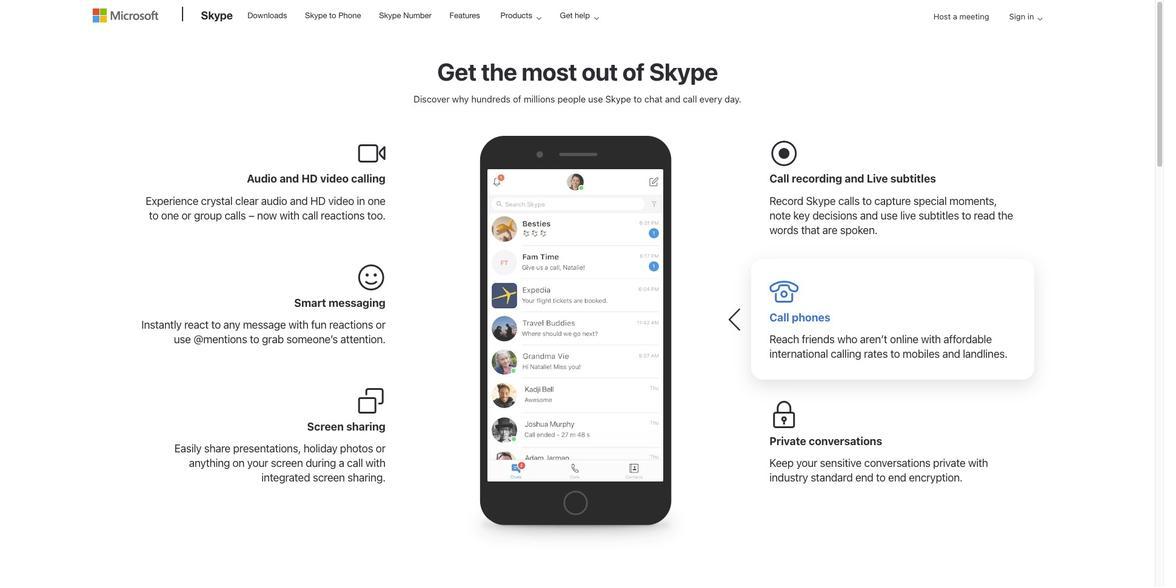 Task type: locate. For each thing, give the bounding box(es) containing it.
subtitles inside record skype calls to capture special moments, note key decisions and use live subtitles to read the words that are spoken.
[[919, 209, 960, 222]]

the inside record skype calls to capture special moments, note key decisions and use live subtitles to read the words that are spoken.
[[998, 209, 1014, 222]]

screen
[[271, 457, 303, 470], [313, 472, 345, 484]]

1 vertical spatial call
[[770, 311, 790, 324]]

call down photos
[[347, 457, 363, 470]]

call down audio and hd video calling
[[302, 209, 318, 222]]

private conversations
[[770, 435, 883, 447]]

screen up integrated
[[271, 457, 303, 470]]

and
[[665, 93, 681, 104], [280, 173, 299, 185], [845, 173, 865, 185], [290, 195, 308, 208], [860, 209, 878, 222], [943, 348, 961, 360]]

0 vertical spatial or
[[182, 209, 191, 222]]

one down experience
[[161, 209, 179, 222]]

call up record
[[770, 173, 790, 185]]

a right during
[[339, 457, 345, 470]]

discover why hundreds of millions people use skype to chat and call every day.
[[414, 93, 742, 104]]

calls inside record skype calls to capture special moments, note key decisions and use live subtitles to read the words that are spoken.
[[839, 195, 860, 208]]

mobiles
[[903, 348, 940, 360]]

0 vertical spatial of
[[623, 57, 645, 86]]

1 horizontal spatial calling
[[831, 348, 862, 360]]

sign
[[1010, 12, 1026, 21]]

with right 'private' at the right bottom of page
[[969, 457, 989, 470]]

0 horizontal spatial calling
[[351, 173, 386, 185]]

a right 'host'
[[953, 12, 958, 21]]

get up why
[[437, 57, 477, 86]]

hd down audio and hd video calling
[[311, 195, 326, 208]]

screen
[[307, 420, 344, 433]]

1 vertical spatial conversations
[[865, 457, 931, 470]]

1 vertical spatial calling
[[831, 348, 862, 360]]

audio and hd video calling
[[247, 173, 386, 185]]

of left millions
[[513, 93, 522, 104]]

2 horizontal spatial use
[[881, 209, 898, 222]]

with up "sharing."
[[366, 457, 386, 470]]

reactions
[[321, 209, 365, 222], [329, 319, 373, 331]]

1 your from the left
[[247, 457, 268, 470]]

call for 
[[770, 173, 790, 185]]

too.
[[367, 209, 386, 222]]

with down audio
[[280, 209, 300, 222]]

get the most out of skype
[[437, 57, 718, 86]]

get help
[[560, 11, 590, 20]]

0 vertical spatial video
[[320, 173, 349, 185]]

why
[[452, 93, 469, 104]]

skype link
[[195, 1, 239, 33]]

0 horizontal spatial of
[[513, 93, 522, 104]]

calls
[[839, 195, 860, 208], [225, 209, 246, 222]]

1 horizontal spatial the
[[998, 209, 1014, 222]]

calling down 
[[351, 173, 386, 185]]

end down the sensitive
[[856, 472, 874, 484]]

0 horizontal spatial your
[[247, 457, 268, 470]]

call phones
[[770, 311, 831, 324]]

–
[[249, 209, 255, 222]]

1 vertical spatial screen
[[313, 472, 345, 484]]

or down experience
[[182, 209, 191, 222]]


[[357, 387, 386, 416]]

2 your from the left
[[797, 457, 818, 470]]

presentations,
[[233, 442, 301, 455]]

and down affordable
[[943, 348, 961, 360]]

1 horizontal spatial one
[[368, 195, 386, 208]]

of right out
[[623, 57, 645, 86]]

your down presentations,
[[247, 457, 268, 470]]

0 horizontal spatial get
[[437, 57, 477, 86]]

every
[[700, 93, 723, 104]]

landlines.
[[963, 348, 1008, 360]]

1 vertical spatial calls
[[225, 209, 246, 222]]

in down 
[[357, 195, 365, 208]]

1 vertical spatial video
[[328, 195, 354, 208]]

1 vertical spatial a
[[339, 457, 345, 470]]

1 horizontal spatial use
[[589, 93, 603, 104]]

end
[[856, 472, 874, 484], [889, 472, 907, 484]]

subtitles up special
[[891, 173, 937, 185]]

0 vertical spatial call
[[770, 173, 790, 185]]

call inside "experience crystal clear audio and hd video in one to one or group calls – now with call reactions too."
[[302, 209, 318, 222]]

2 call from the top
[[770, 311, 790, 324]]

in
[[1028, 12, 1035, 21], [357, 195, 365, 208]]

affordable
[[944, 333, 992, 346]]

0 vertical spatial use
[[589, 93, 603, 104]]

1 vertical spatial subtitles
[[919, 209, 960, 222]]

reach friends who aren't online with affordable international calling rates to mobiles and landlines.
[[770, 333, 1008, 360]]

@mentions
[[194, 333, 247, 346]]

call up reach on the right
[[770, 311, 790, 324]]

1 vertical spatial get
[[437, 57, 477, 86]]

get for get the most out of skype
[[437, 57, 477, 86]]

to inside the reach friends who aren't online with affordable international calling rates to mobiles and landlines.
[[891, 348, 900, 360]]

0 vertical spatial one
[[368, 195, 386, 208]]

record skype calls to capture special moments, note key decisions and use live subtitles to read the words that are spoken.
[[770, 195, 1014, 237]]

and left 'live'
[[845, 173, 865, 185]]

keep
[[770, 457, 794, 470]]

in right sign
[[1028, 12, 1035, 21]]

the up hundreds
[[481, 57, 517, 86]]

that
[[802, 224, 820, 237]]

use down react
[[174, 333, 191, 346]]

0 horizontal spatial calls
[[225, 209, 246, 222]]

video
[[320, 173, 349, 185], [328, 195, 354, 208]]

message
[[243, 319, 286, 331]]

1 call from the top
[[770, 173, 790, 185]]

0 vertical spatial calls
[[839, 195, 860, 208]]

0 horizontal spatial use
[[174, 333, 191, 346]]

1 horizontal spatial your
[[797, 457, 818, 470]]

skype left downloads link
[[201, 8, 233, 22]]

0 horizontal spatial call
[[302, 209, 318, 222]]

1 vertical spatial reactions
[[329, 319, 373, 331]]

someone's
[[287, 333, 338, 346]]

holiday
[[304, 442, 338, 455]]

1 vertical spatial the
[[998, 209, 1014, 222]]

grab
[[262, 333, 284, 346]]

0 horizontal spatial in
[[357, 195, 365, 208]]

hd right audio
[[302, 173, 318, 185]]

0 horizontal spatial a
[[339, 457, 345, 470]]

conversations up the sensitive
[[809, 435, 883, 447]]

0 horizontal spatial screen
[[271, 457, 303, 470]]

use down the capture at right
[[881, 209, 898, 222]]

0 vertical spatial reactions
[[321, 209, 365, 222]]

0 vertical spatial screen
[[271, 457, 303, 470]]

who
[[838, 333, 858, 346]]

spoken.
[[841, 224, 878, 237]]

1 horizontal spatial calls
[[839, 195, 860, 208]]

private
[[934, 457, 966, 470]]

use
[[589, 93, 603, 104], [881, 209, 898, 222], [174, 333, 191, 346]]

friends
[[802, 333, 835, 346]]

1 horizontal spatial end
[[889, 472, 907, 484]]

reactions up the attention.
[[329, 319, 373, 331]]

with inside instantly react to any message with fun reactions or use @mentions to grab someone's attention.
[[289, 319, 309, 331]]

group
[[194, 209, 222, 222]]

1 horizontal spatial call
[[347, 457, 363, 470]]

to up @mentions
[[211, 319, 221, 331]]

the
[[481, 57, 517, 86], [998, 209, 1014, 222]]

private
[[770, 435, 807, 447]]

0 horizontal spatial one
[[161, 209, 179, 222]]

fun
[[311, 319, 327, 331]]

call
[[770, 173, 790, 185], [770, 311, 790, 324]]

with inside easily share presentations, holiday photos or anything on your screen during a call with integrated screen sharing.
[[366, 457, 386, 470]]

attention.
[[341, 333, 386, 346]]

and right chat
[[665, 93, 681, 104]]

hd
[[302, 173, 318, 185], [311, 195, 326, 208]]

with inside keep your sensitive conversations private with industry standard end to end encryption.
[[969, 457, 989, 470]]

0 horizontal spatial end
[[856, 472, 874, 484]]

one up too.
[[368, 195, 386, 208]]

0 vertical spatial the
[[481, 57, 517, 86]]

features
[[450, 11, 480, 20]]

live
[[867, 173, 888, 185]]

the right read at the right
[[998, 209, 1014, 222]]

to down experience
[[149, 209, 159, 222]]

calls up decisions
[[839, 195, 860, 208]]

subtitles down special
[[919, 209, 960, 222]]

screen sharing
[[307, 420, 386, 433]]

call left every
[[683, 93, 697, 104]]

with up 'someone's'
[[289, 319, 309, 331]]

easily
[[174, 442, 202, 455]]

to down online
[[891, 348, 900, 360]]

to inside "experience crystal clear audio and hd video in one to one or group calls – now with call reactions too."
[[149, 209, 159, 222]]

encryption.
[[909, 472, 963, 484]]

products button
[[490, 1, 551, 30]]

on
[[233, 457, 245, 470]]

to right standard on the bottom right of the page
[[877, 472, 886, 484]]

and right audio
[[290, 195, 308, 208]]

and up spoken.
[[860, 209, 878, 222]]

video showcase of features available on skype. skype provides you with audio and hd video calling, smart messaging, screen sharing, call recording and live subtitles, call to phones and on top of all we're keeping your conversations private. element
[[488, 169, 664, 482]]

end left encryption.
[[889, 472, 907, 484]]

with up mobiles
[[921, 333, 941, 346]]

millions
[[524, 93, 555, 104]]

get inside dropdown button
[[560, 11, 573, 20]]

integrated
[[262, 472, 310, 484]]

calling
[[351, 173, 386, 185], [831, 348, 862, 360]]

0 vertical spatial get
[[560, 11, 573, 20]]

2 horizontal spatial call
[[683, 93, 697, 104]]

0 horizontal spatial the
[[481, 57, 517, 86]]

1 vertical spatial hd
[[311, 195, 326, 208]]

a inside easily share presentations, holiday photos or anything on your screen during a call with integrated screen sharing.
[[339, 457, 345, 470]]

conversations up encryption.
[[865, 457, 931, 470]]

reactions left too.
[[321, 209, 365, 222]]

1 horizontal spatial in
[[1028, 12, 1035, 21]]

2 vertical spatial use
[[174, 333, 191, 346]]

1 end from the left
[[856, 472, 874, 484]]

aren't
[[860, 333, 888, 346]]

call
[[683, 93, 697, 104], [302, 209, 318, 222], [347, 457, 363, 470]]

most
[[522, 57, 577, 86]]

menu bar
[[93, 1, 1063, 64]]

discover
[[414, 93, 450, 104]]

to left phone
[[329, 11, 336, 20]]

0 vertical spatial calling
[[351, 173, 386, 185]]

use right people
[[589, 93, 603, 104]]

calling down who
[[831, 348, 862, 360]]


[[770, 277, 799, 306]]

call recording and live subtitles
[[770, 173, 937, 185]]

1 horizontal spatial screen
[[313, 472, 345, 484]]

skype up decisions
[[806, 195, 836, 208]]

or inside instantly react to any message with fun reactions or use @mentions to grab someone's attention.
[[376, 319, 386, 331]]

or right photos
[[376, 442, 386, 455]]

screen down during
[[313, 472, 345, 484]]

calls left –
[[225, 209, 246, 222]]

1 vertical spatial use
[[881, 209, 898, 222]]

calling inside the reach friends who aren't online with affordable international calling rates to mobiles and landlines.
[[831, 348, 862, 360]]

get left help
[[560, 11, 573, 20]]

with inside the reach friends who aren't online with affordable international calling rates to mobiles and landlines.
[[921, 333, 941, 346]]

instantly
[[141, 319, 182, 331]]

1 horizontal spatial a
[[953, 12, 958, 21]]

calls inside "experience crystal clear audio and hd video in one to one or group calls – now with call reactions too."
[[225, 209, 246, 222]]

skype down out
[[606, 93, 631, 104]]

call for 
[[770, 311, 790, 324]]

your up industry
[[797, 457, 818, 470]]

2 vertical spatial call
[[347, 457, 363, 470]]

to down moments,
[[962, 209, 972, 222]]

1 vertical spatial or
[[376, 319, 386, 331]]

2 vertical spatial or
[[376, 442, 386, 455]]

1 vertical spatial in
[[357, 195, 365, 208]]

get
[[560, 11, 573, 20], [437, 57, 477, 86]]

your
[[247, 457, 268, 470], [797, 457, 818, 470]]

1 horizontal spatial get
[[560, 11, 573, 20]]

1 horizontal spatial of
[[623, 57, 645, 86]]

or up the attention.
[[376, 319, 386, 331]]

1 vertical spatial call
[[302, 209, 318, 222]]



Task type: describe. For each thing, give the bounding box(es) containing it.
skype to phone
[[305, 11, 361, 20]]

your inside keep your sensitive conversations private with industry standard end to end encryption.
[[797, 457, 818, 470]]

and inside the reach friends who aren't online with affordable international calling rates to mobiles and landlines.
[[943, 348, 961, 360]]

skype left phone
[[305, 11, 327, 20]]

in inside "experience crystal clear audio and hd video in one to one or group calls – now with call reactions too."
[[357, 195, 365, 208]]

live
[[901, 209, 916, 222]]

number
[[403, 11, 432, 20]]

day.
[[725, 93, 742, 104]]

moments,
[[950, 195, 997, 208]]

rates
[[864, 348, 888, 360]]

industry
[[770, 472, 808, 484]]

downloads link
[[242, 1, 293, 30]]

and inside "experience crystal clear audio and hd video in one to one or group calls – now with call reactions too."
[[290, 195, 308, 208]]

use inside instantly react to any message with fun reactions or use @mentions to grab someone's attention.
[[174, 333, 191, 346]]

react
[[184, 319, 209, 331]]

get help button
[[550, 1, 609, 30]]

words
[[770, 224, 799, 237]]

with for 
[[289, 319, 309, 331]]

keep your sensitive conversations private with industry standard end to end encryption.
[[770, 457, 989, 484]]

chat
[[645, 93, 663, 104]]

key
[[794, 209, 810, 222]]

any
[[223, 319, 240, 331]]

to down 'message'
[[250, 333, 259, 346]]

skype up every
[[650, 57, 718, 86]]

2 end from the left
[[889, 472, 907, 484]]

downloads
[[248, 11, 287, 20]]

or inside "experience crystal clear audio and hd video in one to one or group calls – now with call reactions too."
[[182, 209, 191, 222]]


[[357, 263, 386, 292]]

to left chat
[[634, 93, 642, 104]]

get for get help
[[560, 11, 573, 20]]

skype number link
[[374, 1, 437, 30]]

conversations inside keep your sensitive conversations private with industry standard end to end encryption.
[[865, 457, 931, 470]]

skype inside record skype calls to capture special moments, note key decisions and use live subtitles to read the words that are spoken.
[[806, 195, 836, 208]]

read
[[974, 209, 996, 222]]

clear
[[235, 195, 259, 208]]


[[770, 139, 799, 168]]

instantly react to any message with fun reactions or use @mentions to grab someone's attention.
[[141, 319, 386, 346]]

share
[[204, 442, 231, 455]]

meeting
[[960, 12, 990, 21]]

are
[[823, 224, 838, 237]]

people
[[558, 93, 586, 104]]

use inside record skype calls to capture special moments, note key decisions and use live subtitles to read the words that are spoken.
[[881, 209, 898, 222]]

skype number
[[379, 11, 432, 20]]

easily share presentations, holiday photos or anything on your screen during a call with integrated screen sharing.
[[174, 442, 386, 484]]

menu bar containing host a meeting
[[93, 1, 1063, 64]]

0 vertical spatial in
[[1028, 12, 1035, 21]]


[[357, 139, 386, 168]]

skype to phone link
[[300, 1, 367, 30]]

crystal
[[201, 195, 233, 208]]

audio
[[247, 173, 277, 185]]

and up audio
[[280, 173, 299, 185]]

skype left number
[[379, 11, 401, 20]]

sign in
[[1010, 12, 1035, 21]]

hundreds
[[471, 93, 511, 104]]

1 vertical spatial of
[[513, 93, 522, 104]]

products
[[501, 11, 533, 20]]

audio
[[261, 195, 287, 208]]

phone
[[339, 11, 361, 20]]

your inside easily share presentations, holiday photos or anything on your screen during a call with integrated screen sharing.
[[247, 457, 268, 470]]

messaging
[[329, 296, 386, 309]]

smart
[[294, 296, 326, 309]]

photos
[[340, 442, 373, 455]]

sensitive
[[820, 457, 862, 470]]

to inside keep your sensitive conversations private with industry standard end to end encryption.
[[877, 472, 886, 484]]

online
[[890, 333, 919, 346]]

sign in link
[[1000, 1, 1048, 32]]

hd inside "experience crystal clear audio and hd video in one to one or group calls – now with call reactions too."
[[311, 195, 326, 208]]

0 vertical spatial a
[[953, 12, 958, 21]]

1 vertical spatial one
[[161, 209, 179, 222]]

out
[[582, 57, 618, 86]]

with for 
[[969, 457, 989, 470]]

video inside "experience crystal clear audio and hd video in one to one or group calls – now with call reactions too."
[[328, 195, 354, 208]]

reactions inside "experience crystal clear audio and hd video in one to one or group calls – now with call reactions too."
[[321, 209, 365, 222]]

with for 
[[921, 333, 941, 346]]

microsoft image
[[93, 8, 158, 22]]

experience
[[146, 195, 198, 208]]

reactions inside instantly react to any message with fun reactions or use @mentions to grab someone's attention.
[[329, 319, 373, 331]]

help
[[575, 11, 590, 20]]

to down 'live'
[[863, 195, 872, 208]]

with inside "experience crystal clear audio and hd video in one to one or group calls – now with call reactions too."
[[280, 209, 300, 222]]

special
[[914, 195, 947, 208]]

host a meeting link
[[924, 1, 999, 32]]

sharing.
[[348, 472, 386, 484]]

note
[[770, 209, 791, 222]]

and inside record skype calls to capture special moments, note key decisions and use live subtitles to read the words that are spoken.
[[860, 209, 878, 222]]

arrow down image
[[1033, 12, 1048, 26]]

now
[[257, 209, 277, 222]]


[[770, 401, 799, 430]]

anything
[[189, 457, 230, 470]]

0 vertical spatial call
[[683, 93, 697, 104]]

recording
[[792, 173, 843, 185]]

capture
[[875, 195, 911, 208]]

0 vertical spatial conversations
[[809, 435, 883, 447]]

smart messaging
[[294, 296, 386, 309]]

0 vertical spatial hd
[[302, 173, 318, 185]]

sharing
[[346, 420, 386, 433]]

decisions
[[813, 209, 858, 222]]

call inside easily share presentations, holiday photos or anything on your screen during a call with integrated screen sharing.
[[347, 457, 363, 470]]

experience crystal clear audio and hd video in one to one or group calls – now with call reactions too.
[[146, 195, 386, 222]]

standard
[[811, 472, 853, 484]]

0 vertical spatial subtitles
[[891, 173, 937, 185]]

record
[[770, 195, 804, 208]]

features link
[[444, 1, 486, 30]]

or inside easily share presentations, holiday photos or anything on your screen during a call with integrated screen sharing.
[[376, 442, 386, 455]]



Task type: vqa. For each thing, say whether or not it's contained in the screenshot.
second MOBILES AND LANDLINES UNLIMITED MINS *
no



